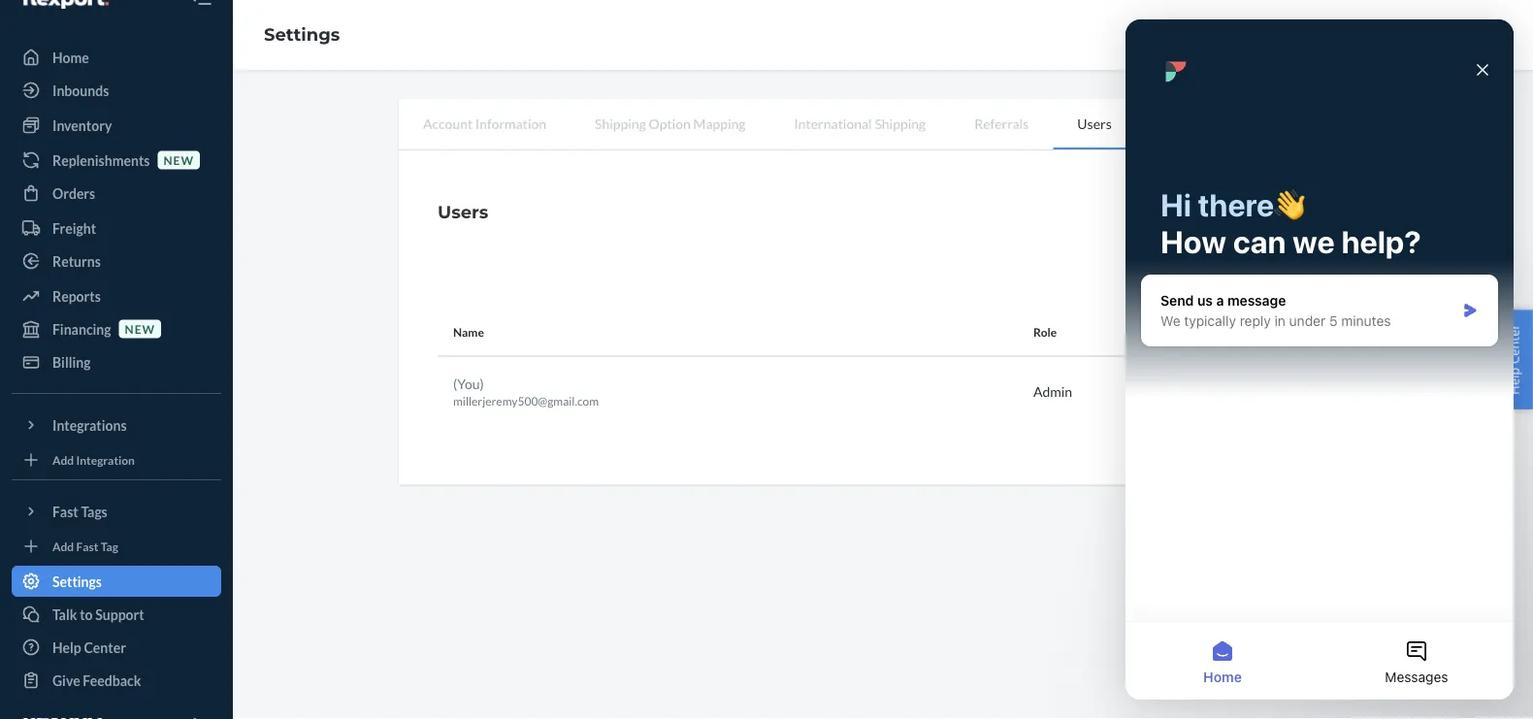 Task type: locate. For each thing, give the bounding box(es) containing it.
1 horizontal spatial users
[[1078, 115, 1112, 132]]

add user
[[1258, 259, 1312, 275]]

information
[[475, 115, 547, 132]]

0 vertical spatial help center
[[1506, 324, 1523, 395]]

1 vertical spatial help
[[52, 639, 81, 656]]

talk
[[52, 606, 77, 623]]

help inside the help center "button"
[[1506, 367, 1523, 395]]

0 vertical spatial help
[[1506, 367, 1523, 395]]

user
[[1286, 259, 1312, 275]]

1 vertical spatial fast
[[76, 539, 98, 553]]

close navigation image
[[190, 0, 214, 11]]

1 vertical spatial center
[[84, 639, 126, 656]]

feedback
[[83, 672, 141, 689]]

returns
[[52, 253, 101, 269]]

inbounds link
[[12, 75, 221, 106]]

financing
[[52, 321, 111, 337]]

fast left tag
[[76, 539, 98, 553]]

help center
[[1506, 324, 1523, 395], [52, 639, 126, 656]]

new for financing
[[125, 322, 155, 336]]

1 horizontal spatial center
[[1506, 324, 1523, 364]]

replenishments
[[52, 152, 150, 168]]

add
[[1258, 259, 1283, 275], [52, 453, 74, 467], [52, 539, 74, 553]]

fast left tags
[[52, 503, 78, 520]]

0 horizontal spatial new
[[125, 322, 155, 336]]

new up orders link
[[164, 153, 194, 167]]

give
[[52, 672, 80, 689]]

reports link
[[12, 281, 221, 312]]

0 vertical spatial add
[[1258, 259, 1283, 275]]

help
[[1506, 367, 1523, 395], [52, 639, 81, 656]]

status
[[1132, 325, 1165, 339]]

add left integration
[[52, 453, 74, 467]]

option
[[649, 115, 691, 132]]

international shipping tab
[[770, 99, 950, 148]]

users tab
[[1054, 99, 1136, 149]]

settings
[[264, 24, 340, 45], [52, 573, 102, 590]]

add integration
[[52, 453, 135, 467]]

1 horizontal spatial shipping
[[875, 115, 926, 132]]

0 horizontal spatial shipping
[[595, 115, 646, 132]]

add inside button
[[1258, 259, 1283, 275]]

1 vertical spatial settings
[[52, 573, 102, 590]]

0 horizontal spatial users
[[438, 201, 489, 222]]

give feedback
[[52, 672, 141, 689]]

shipping right international
[[875, 115, 926, 132]]

new
[[164, 153, 194, 167], [125, 322, 155, 336]]

0 horizontal spatial settings
[[52, 573, 102, 590]]

0 vertical spatial settings link
[[264, 24, 340, 45]]

international
[[794, 115, 872, 132]]

0 vertical spatial center
[[1506, 324, 1523, 364]]

1 vertical spatial new
[[125, 322, 155, 336]]

shipping left the option
[[595, 115, 646, 132]]

add user button
[[1242, 248, 1329, 286]]

center
[[1506, 324, 1523, 364], [84, 639, 126, 656]]

1 horizontal spatial help
[[1506, 367, 1523, 395]]

(you) millerjeremy500@gmail.com
[[453, 375, 599, 408]]

1 vertical spatial help center
[[52, 639, 126, 656]]

users right referrals tab
[[1078, 115, 1112, 132]]

billing link
[[12, 347, 221, 378]]

tab list containing account information
[[399, 99, 1368, 150]]

role
[[1034, 325, 1057, 339]]

returns link
[[12, 246, 221, 277]]

international shipping
[[794, 115, 926, 132]]

home link
[[12, 42, 221, 73]]

admin
[[1034, 383, 1073, 400]]

1 horizontal spatial settings
[[264, 24, 340, 45]]

add fast tag
[[52, 539, 118, 553]]

users
[[1078, 115, 1112, 132], [438, 201, 489, 222]]

1 vertical spatial add
[[52, 453, 74, 467]]

0 vertical spatial users
[[1078, 115, 1112, 132]]

users down account
[[438, 201, 489, 222]]

2 vertical spatial add
[[52, 539, 74, 553]]

shipping
[[595, 115, 646, 132], [875, 115, 926, 132]]

1 shipping from the left
[[595, 115, 646, 132]]

fast
[[52, 503, 78, 520], [76, 539, 98, 553]]

1 horizontal spatial help center
[[1506, 324, 1523, 395]]

millerjeremy500@gmail.com
[[453, 394, 599, 408]]

integrations button
[[12, 410, 221, 441]]

new down reports link
[[125, 322, 155, 336]]

add left user
[[1258, 259, 1283, 275]]

tab list
[[399, 99, 1368, 150]]

talk to support
[[52, 606, 144, 623]]

talk to support button
[[12, 599, 221, 630]]

0 horizontal spatial settings link
[[12, 566, 221, 597]]

settings link
[[264, 24, 340, 45], [12, 566, 221, 597]]

support
[[95, 606, 144, 623]]

dialog
[[1126, 19, 1514, 700]]

0 vertical spatial fast
[[52, 503, 78, 520]]

add for add integration
[[52, 453, 74, 467]]

help center button
[[1496, 310, 1534, 409]]

shipping option mapping
[[595, 115, 746, 132]]

1 vertical spatial users
[[438, 201, 489, 222]]

0 vertical spatial new
[[164, 153, 194, 167]]

home
[[52, 49, 89, 66]]

add down "fast tags"
[[52, 539, 74, 553]]

tags
[[81, 503, 107, 520]]

0 horizontal spatial help
[[52, 639, 81, 656]]

1 horizontal spatial new
[[164, 153, 194, 167]]

fast tags
[[52, 503, 107, 520]]

reports
[[52, 288, 101, 304]]



Task type: describe. For each thing, give the bounding box(es) containing it.
add fast tag link
[[12, 535, 221, 558]]

mapping
[[694, 115, 746, 132]]

0 vertical spatial settings
[[264, 24, 340, 45]]

freight link
[[12, 213, 221, 244]]

inventory link
[[12, 110, 221, 141]]

2 shipping from the left
[[875, 115, 926, 132]]

flexport logo image
[[21, 0, 109, 9]]

orders link
[[12, 178, 221, 209]]

0 horizontal spatial center
[[84, 639, 126, 656]]

fast inside fast tags dropdown button
[[52, 503, 78, 520]]

integration
[[76, 453, 135, 467]]

0 horizontal spatial help center
[[52, 639, 126, 656]]

to
[[80, 606, 93, 623]]

(you)
[[453, 375, 484, 392]]

add for add fast tag
[[52, 539, 74, 553]]

referrals tab
[[950, 99, 1054, 148]]

new for replenishments
[[164, 153, 194, 167]]

account
[[423, 115, 473, 132]]

shipping option mapping tab
[[571, 99, 770, 148]]

active
[[1140, 384, 1188, 398]]

1 vertical spatial settings link
[[12, 566, 221, 597]]

fast inside add fast tag link
[[76, 539, 98, 553]]

integrations
[[52, 417, 127, 433]]

help inside help center link
[[52, 639, 81, 656]]

fast tags button
[[12, 496, 221, 527]]

users inside 'tab'
[[1078, 115, 1112, 132]]

freight
[[52, 220, 96, 236]]

1 horizontal spatial settings link
[[264, 24, 340, 45]]

help center link
[[12, 632, 221, 663]]

inbounds
[[52, 82, 109, 99]]

billing
[[52, 354, 91, 370]]

account information tab
[[399, 99, 571, 148]]

give feedback button
[[12, 665, 221, 696]]

help center inside "button"
[[1506, 324, 1523, 395]]

account information
[[423, 115, 547, 132]]

add for add user
[[1258, 259, 1283, 275]]

name
[[453, 325, 484, 339]]

referrals
[[975, 115, 1029, 132]]

inventory
[[52, 117, 112, 133]]

orders
[[52, 185, 95, 201]]

add integration link
[[12, 448, 221, 472]]

tag
[[101, 539, 118, 553]]

center inside "button"
[[1506, 324, 1523, 364]]



Task type: vqa. For each thing, say whether or not it's contained in the screenshot.
left Shipping
yes



